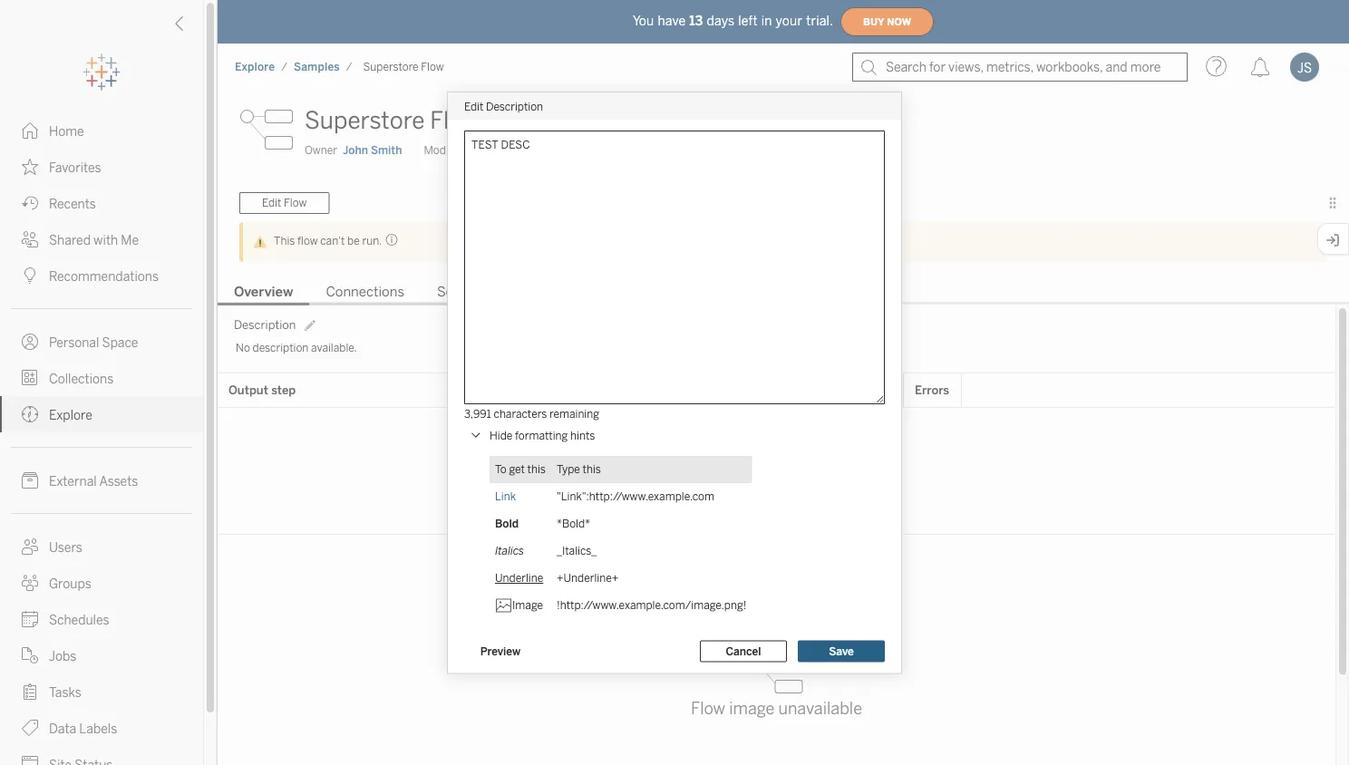 Task type: describe. For each thing, give the bounding box(es) containing it.
edit flow button
[[239, 192, 329, 214]]

superstore inside main content
[[305, 107, 425, 135]]

get
[[509, 463, 525, 476]]

superstore flow main content
[[218, 91, 1349, 765]]

explore for explore
[[49, 408, 92, 422]]

groups
[[49, 576, 91, 591]]

no
[[236, 341, 250, 354]]

0 vertical spatial superstore
[[363, 60, 418, 73]]

characters
[[494, 407, 547, 420]]

home
[[49, 124, 84, 139]]

run.
[[362, 234, 382, 247]]

can't
[[320, 234, 345, 247]]

me
[[121, 233, 139, 248]]

flow
[[297, 234, 318, 247]]

2 / from the left
[[346, 60, 352, 73]]

type this
[[557, 463, 601, 476]]

modified oct 23, 2023, 2:04 pm
[[424, 144, 588, 157]]

groups link
[[0, 565, 203, 601]]

available.
[[311, 341, 357, 354]]

superstore flow inside main content
[[305, 107, 480, 135]]

left
[[738, 13, 758, 28]]

main navigation. press the up and down arrow keys to access links. element
[[0, 112, 203, 765]]

description inside dialog
[[486, 99, 543, 113]]

no
[[730, 450, 749, 469]]

external
[[49, 474, 97, 489]]

explore / samples /
[[235, 60, 352, 73]]

external assets link
[[0, 462, 203, 499]]

underline
[[495, 572, 543, 585]]

23,
[[494, 144, 509, 157]]

favorites link
[[0, 149, 203, 185]]

john
[[343, 144, 368, 157]]

outputs
[[753, 450, 811, 469]]

pm
[[571, 144, 588, 157]]

no description available.
[[236, 341, 357, 354]]

image
[[512, 599, 543, 612]]

users
[[49, 540, 82, 555]]

users link
[[0, 529, 203, 565]]

recents
[[49, 196, 96, 211]]

preview button
[[464, 640, 537, 662]]

bold
[[495, 517, 519, 530]]

recommendations
[[49, 269, 159, 284]]

preview
[[480, 645, 521, 658]]

output
[[228, 383, 268, 397]]

superstore flow element
[[358, 60, 449, 73]]

in inside superstore flow main content
[[815, 450, 828, 469]]

edit description
[[464, 99, 543, 113]]

flow image
[[239, 102, 294, 157]]

0 vertical spatial explore link
[[234, 59, 276, 74]]

unavailable
[[778, 699, 862, 718]]

now
[[887, 16, 911, 27]]

be
[[347, 234, 360, 247]]

flow.
[[863, 450, 897, 469]]

description inside superstore flow main content
[[234, 317, 296, 332]]

to get this
[[495, 463, 546, 476]]

john smith link
[[343, 142, 402, 159]]

link
[[495, 490, 516, 503]]

are
[[703, 450, 727, 469]]

flow image unavailable
[[691, 699, 862, 718]]

italics
[[495, 544, 524, 558]]

edit flow
[[262, 196, 307, 210]]

personal
[[49, 335, 99, 350]]

*bold*
[[557, 517, 590, 530]]

buy
[[863, 16, 884, 27]]

errors
[[915, 383, 949, 397]]

to
[[495, 463, 507, 476]]

data labels
[[49, 721, 117, 736]]

description
[[253, 341, 309, 354]]

tasks inside sub-spaces tab list
[[506, 284, 541, 300]]

3,991
[[464, 407, 491, 420]]

13
[[689, 13, 703, 28]]

with
[[93, 233, 118, 248]]

there are no outputs in this flow.
[[656, 450, 897, 469]]

remaining
[[549, 407, 599, 420]]

cancel button
[[700, 640, 787, 662]]

owner
[[305, 144, 337, 157]]



Task type: vqa. For each thing, say whether or not it's contained in the screenshot.
right In
yes



Task type: locate. For each thing, give the bounding box(es) containing it.
owner john smith
[[305, 144, 402, 157]]

recommendations link
[[0, 257, 203, 294]]

1 horizontal spatial this
[[583, 463, 601, 476]]

in
[[761, 13, 772, 28], [815, 450, 828, 469]]

recents link
[[0, 185, 203, 221]]

this right type
[[583, 463, 601, 476]]

tasks inside main navigation. press the up and down arrow keys to access links. element
[[49, 685, 82, 700]]

explore left samples
[[235, 60, 275, 73]]

tasks down jobs
[[49, 685, 82, 700]]

1 horizontal spatial description
[[486, 99, 543, 113]]

scheduled tasks
[[437, 284, 541, 300]]

1 horizontal spatial /
[[346, 60, 352, 73]]

explore for explore / samples /
[[235, 60, 275, 73]]

1 horizontal spatial explore link
[[234, 59, 276, 74]]

/ right samples
[[346, 60, 352, 73]]

overview
[[234, 284, 293, 300]]

0 horizontal spatial this
[[527, 463, 546, 476]]

1 vertical spatial tasks
[[49, 685, 82, 700]]

0 vertical spatial explore
[[235, 60, 275, 73]]

formatting
[[515, 429, 568, 442]]

1 horizontal spatial in
[[815, 450, 828, 469]]

"link":http://www.example.com
[[557, 490, 714, 503]]

2 horizontal spatial this
[[832, 450, 859, 469]]

this inside superstore flow main content
[[832, 450, 859, 469]]

output step
[[228, 383, 296, 397]]

samples
[[294, 60, 340, 73]]

description up description
[[234, 317, 296, 332]]

labels
[[79, 721, 117, 736]]

have
[[658, 13, 686, 28]]

edit for edit flow
[[262, 196, 281, 210]]

save
[[829, 645, 854, 658]]

collections
[[49, 371, 114, 386]]

trial.
[[806, 13, 833, 28]]

collections link
[[0, 360, 203, 396]]

days
[[707, 13, 735, 28]]

navigation panel element
[[0, 54, 203, 765]]

+underline+
[[557, 572, 619, 585]]

tasks right scheduled
[[506, 284, 541, 300]]

1 vertical spatial description
[[234, 317, 296, 332]]

1 vertical spatial superstore
[[305, 107, 425, 135]]

type
[[557, 463, 580, 476]]

1 vertical spatial explore
[[49, 408, 92, 422]]

jobs link
[[0, 637, 203, 674]]

explore link down collections
[[0, 396, 203, 432]]

edit description dialog
[[448, 92, 901, 673]]

edit inside dialog
[[464, 99, 483, 113]]

_italics_
[[557, 544, 597, 558]]

/
[[281, 60, 287, 73], [346, 60, 352, 73]]

schedules link
[[0, 601, 203, 637]]

schedules
[[49, 612, 109, 627]]

description up modified oct 23, 2023, 2:04 pm
[[486, 99, 543, 113]]

personal space
[[49, 335, 138, 350]]

this left flow.
[[832, 450, 859, 469]]

you
[[633, 13, 654, 28]]

Edit Description text field
[[464, 131, 885, 404]]

personal space link
[[0, 324, 203, 360]]

superstore up john smith link
[[305, 107, 425, 135]]

hide formatting hints button
[[466, 425, 599, 447]]

jobs
[[49, 649, 76, 664]]

explore inside main navigation. press the up and down arrow keys to access links. element
[[49, 408, 92, 422]]

hide
[[490, 429, 513, 442]]

favorites
[[49, 160, 101, 175]]

cancel
[[726, 645, 761, 658]]

there
[[656, 450, 699, 469]]

superstore flow
[[363, 60, 444, 73], [305, 107, 480, 135]]

sub-spaces tab list
[[218, 282, 1349, 305]]

1 horizontal spatial tasks
[[506, 284, 541, 300]]

0 vertical spatial superstore flow
[[363, 60, 444, 73]]

1 vertical spatial superstore flow
[[305, 107, 480, 135]]

buy now
[[863, 16, 911, 27]]

this flow can't be run.
[[274, 234, 382, 247]]

0 vertical spatial edit
[[464, 99, 483, 113]]

flow inside button
[[284, 196, 307, 210]]

description
[[486, 99, 543, 113], [234, 317, 296, 332]]

2:04
[[544, 144, 568, 157]]

this right get
[[527, 463, 546, 476]]

tasks link
[[0, 674, 203, 710]]

explore
[[235, 60, 275, 73], [49, 408, 92, 422]]

0 horizontal spatial explore
[[49, 408, 92, 422]]

superstore
[[363, 60, 418, 73], [305, 107, 425, 135]]

hints
[[570, 429, 595, 442]]

1 vertical spatial edit
[[262, 196, 281, 210]]

0 horizontal spatial tasks
[[49, 685, 82, 700]]

0 vertical spatial description
[[486, 99, 543, 113]]

scheduled
[[437, 284, 503, 300]]

shared with me link
[[0, 221, 203, 257]]

superstore right samples
[[363, 60, 418, 73]]

connections
[[326, 284, 404, 300]]

samples link
[[293, 59, 341, 74]]

home link
[[0, 112, 203, 149]]

shared with me
[[49, 233, 139, 248]]

1 vertical spatial explore link
[[0, 396, 203, 432]]

edit up 'oct'
[[464, 99, 483, 113]]

explore link left samples
[[234, 59, 276, 74]]

edit up this in the left top of the page
[[262, 196, 281, 210]]

in right left
[[761, 13, 772, 28]]

0 horizontal spatial description
[[234, 317, 296, 332]]

1 horizontal spatial explore
[[235, 60, 275, 73]]

0 horizontal spatial in
[[761, 13, 772, 28]]

1 vertical spatial in
[[815, 450, 828, 469]]

external assets
[[49, 474, 138, 489]]

link link
[[495, 490, 516, 503]]

oct
[[473, 144, 491, 157]]

smith
[[371, 144, 402, 157]]

0 vertical spatial tasks
[[506, 284, 541, 300]]

0 horizontal spatial explore link
[[0, 396, 203, 432]]

!http://www.example.com/image.png!
[[557, 599, 747, 612]]

in right outputs
[[815, 450, 828, 469]]

edit
[[464, 99, 483, 113], [262, 196, 281, 210]]

shared
[[49, 233, 91, 248]]

1 / from the left
[[281, 60, 287, 73]]

flow run requirements:
the flow must have at least one output step. image
[[382, 233, 398, 247]]

modified
[[424, 144, 467, 157]]

0 horizontal spatial /
[[281, 60, 287, 73]]

edit inside button
[[262, 196, 281, 210]]

data
[[49, 721, 76, 736]]

hide formatting hints
[[490, 429, 595, 442]]

data labels link
[[0, 710, 203, 746]]

/ left samples link
[[281, 60, 287, 73]]

edit for edit description
[[464, 99, 483, 113]]

1 horizontal spatial edit
[[464, 99, 483, 113]]

explore down collections
[[49, 408, 92, 422]]

schedule
[[840, 383, 892, 397]]

2023,
[[512, 144, 541, 157]]

0 vertical spatial in
[[761, 13, 772, 28]]

space
[[102, 335, 138, 350]]

0 horizontal spatial edit
[[262, 196, 281, 210]]

save button
[[798, 640, 885, 662]]



